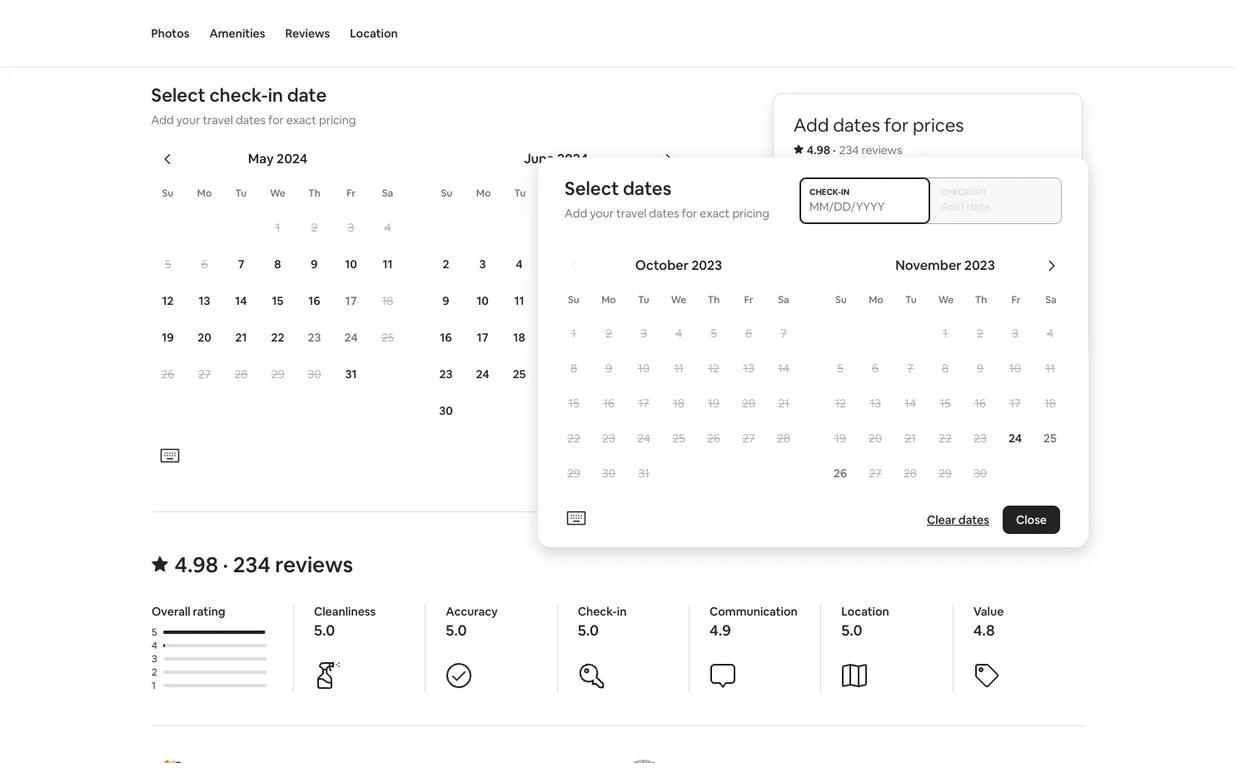 Task type: describe. For each thing, give the bounding box(es) containing it.
0 horizontal spatial 31 button
[[333, 356, 370, 391]]

listing
[[957, 365, 990, 380]]

for inside select check-in date add your travel dates for exact pricing
[[268, 112, 284, 127]]

value 4.8
[[974, 604, 1004, 640]]

1 horizontal spatial 19
[[709, 396, 720, 411]]

check-in 5.0
[[578, 604, 627, 640]]

13 button for may 2024
[[186, 283, 223, 318]]

clear dates button
[[921, 506, 997, 534]]

4.8
[[974, 621, 995, 640]]

pricing inside select check-in date add your travel dates for exact pricing
[[319, 112, 356, 127]]

27 for may 2024
[[198, 366, 211, 381]]

13 button for november 2023
[[859, 387, 894, 420]]

clear
[[928, 513, 957, 528]]

travel inside select dates add your travel dates for exact pricing
[[617, 206, 647, 221]]

1 horizontal spatial 7 button
[[767, 317, 802, 350]]

14 button for november
[[894, 387, 929, 420]]

12 button for november
[[824, 387, 859, 420]]

MM/DD/YYYY text field
[[811, 199, 922, 214]]

cleanliness 5.0
[[314, 604, 376, 640]]

28 button for november 2023
[[894, 457, 929, 490]]

1 for may
[[276, 220, 280, 235]]

0 vertical spatial 4.98
[[808, 143, 831, 158]]

1 button for october
[[557, 317, 592, 350]]

26 for may 2024
[[161, 366, 175, 381]]

2024 for june 2024
[[558, 150, 588, 167]]

for inside select dates add your travel dates for exact pricing
[[683, 206, 698, 221]]

your inside select dates add your travel dates for exact pricing
[[591, 206, 615, 221]]

2024 for may 2024
[[277, 150, 308, 167]]

close
[[1017, 513, 1048, 528]]

7 button for may 2024
[[223, 246, 260, 281]]

1 vertical spatial 20
[[743, 396, 756, 411]]

date inside select check-in date add your travel dates for exact pricing
[[287, 83, 327, 106]]

3 button for november 2023
[[999, 317, 1034, 350]]

3 for november 2023
[[1013, 326, 1020, 341]]

12 for november 2023
[[836, 396, 847, 411]]

we down november 2023
[[939, 293, 955, 307]]

june 2024
[[524, 150, 588, 167]]

4.9
[[710, 621, 731, 640]]

dates inside select check-in date add your travel dates for exact pricing
[[236, 112, 266, 127]]

7 for november 2023
[[908, 361, 915, 376]]

21 for november
[[906, 431, 917, 446]]

1 vertical spatial 14 button
[[767, 352, 802, 385]]

1 horizontal spatial 22
[[568, 431, 581, 446]]

1 horizontal spatial 7
[[781, 326, 788, 341]]

19 for november 2023
[[836, 431, 847, 446]]

1 vertical spatial 6 button
[[732, 317, 767, 350]]

1 vertical spatial 14
[[779, 361, 790, 376]]

0 horizontal spatial 4.98 · 234 reviews
[[175, 551, 353, 579]]

19 button for may 2024
[[150, 320, 186, 355]]

1 add date from the left
[[804, 199, 854, 214]]

select check-in date add your travel dates for exact pricing
[[151, 83, 356, 127]]

overall
[[151, 604, 190, 619]]

1 horizontal spatial 13 button
[[732, 352, 767, 385]]

overall rating
[[151, 604, 225, 619]]

1 horizontal spatial 22 button
[[557, 422, 592, 455]]

3 for may 2024
[[348, 220, 355, 235]]

1 vertical spatial 13
[[744, 361, 755, 376]]

22 for may
[[271, 330, 285, 345]]

1 horizontal spatial 19 button
[[697, 387, 732, 420]]

6 for november 2023
[[873, 361, 880, 376]]

communication
[[710, 604, 798, 619]]

4 for may 2024
[[385, 220, 391, 235]]

1 horizontal spatial 21 button
[[767, 387, 802, 420]]

rating
[[193, 604, 225, 619]]

0 vertical spatial ·
[[834, 143, 837, 158]]

Add date text field
[[942, 199, 1053, 214]]

october 2023
[[636, 257, 723, 274]]

report
[[894, 365, 932, 380]]

1 vertical spatial 12
[[709, 361, 720, 376]]

4 button for may 2024
[[370, 210, 406, 245]]

14 for november 2023
[[906, 396, 917, 411]]

we down june 2024
[[549, 186, 565, 200]]

pricing inside select dates add your travel dates for exact pricing
[[733, 206, 770, 221]]

photos button
[[151, 0, 190, 67]]

0 horizontal spatial 234
[[233, 551, 271, 579]]

cleanliness
[[314, 604, 376, 619]]

20 button for may
[[186, 320, 223, 355]]

1 horizontal spatial 5 button
[[697, 317, 732, 350]]

21 button for may 2024
[[223, 320, 260, 355]]

2023 for october 2023
[[692, 257, 723, 274]]

5.0 inside check-in 5.0
[[578, 621, 599, 640]]

your inside select check-in date add your travel dates for exact pricing
[[176, 112, 200, 127]]

photos
[[151, 26, 190, 41]]

2 horizontal spatial date
[[964, 199, 989, 214]]

report this listing button
[[867, 365, 990, 380]]

may 2024
[[248, 150, 308, 167]]

5 button for november 2023
[[824, 352, 859, 385]]

select dates add your travel dates for exact pricing
[[565, 177, 770, 221]]

27 for november 2023
[[870, 466, 883, 481]]

location button
[[350, 0, 398, 67]]

we down may 2024
[[270, 186, 286, 200]]

calendar application containing october 2023
[[539, 239, 1236, 527]]

exact inside select dates add your travel dates for exact pricing
[[701, 206, 731, 221]]

add dates for prices
[[794, 113, 965, 137]]

6 button for may 2024
[[186, 246, 223, 281]]

2 horizontal spatial for
[[885, 113, 910, 137]]

reviews button
[[285, 0, 330, 67]]

availability
[[917, 295, 983, 313]]

26 button for november 2023
[[824, 457, 859, 490]]

6 for may 2024
[[201, 256, 208, 271]]

communication 4.9
[[710, 604, 798, 640]]

1 vertical spatial 27 button
[[732, 422, 767, 455]]

2 button for may 2024
[[296, 210, 333, 245]]

1 vertical spatial 26
[[708, 431, 721, 446]]

1 vertical spatial 4.98
[[175, 551, 218, 579]]

this
[[934, 365, 955, 380]]

1 horizontal spatial 234
[[840, 143, 860, 158]]



Task type: vqa. For each thing, say whether or not it's contained in the screenshot.


Task type: locate. For each thing, give the bounding box(es) containing it.
we down october 2023
[[672, 293, 687, 307]]

november 2023
[[897, 257, 996, 274]]

in inside check-in 5.0
[[617, 604, 627, 619]]

21 button
[[223, 320, 260, 355], [767, 387, 802, 420], [894, 422, 929, 455]]

4.98 down add dates for prices
[[808, 143, 831, 158]]

2024 right the may
[[277, 150, 308, 167]]

1 vertical spatial 19
[[709, 396, 720, 411]]

0 vertical spatial 4.98 · 234 reviews
[[808, 143, 903, 158]]

9 button
[[296, 246, 333, 281], [428, 283, 465, 318], [592, 352, 627, 385], [964, 352, 999, 385]]

5.0 for location 5.0
[[842, 621, 863, 640]]

1 button for may
[[260, 210, 296, 245]]

1 vertical spatial exact
[[701, 206, 731, 221]]

select
[[151, 83, 206, 106], [565, 177, 620, 200]]

6 button for november 2023
[[859, 352, 894, 385]]

1 2024 from the left
[[277, 150, 308, 167]]

4.98 up overall rating
[[175, 551, 218, 579]]

dates for select dates add your travel dates for exact pricing
[[624, 177, 672, 200]]

0 horizontal spatial 22
[[271, 330, 285, 345]]

1 horizontal spatial 14 button
[[767, 352, 802, 385]]

0 vertical spatial 13
[[199, 293, 210, 308]]

8 button
[[260, 246, 296, 281], [648, 246, 685, 281], [557, 352, 592, 385], [929, 352, 964, 385]]

2 button
[[296, 210, 333, 245], [428, 246, 465, 281], [592, 317, 627, 350], [964, 317, 999, 350]]

31 button
[[333, 356, 370, 391], [627, 457, 662, 490]]

3 button for october 2023
[[627, 317, 662, 350]]

25 button
[[370, 320, 406, 355], [501, 356, 538, 391], [662, 422, 697, 455], [1034, 422, 1069, 455]]

1 2023 from the left
[[692, 257, 723, 274]]

check-
[[210, 83, 268, 106]]

add inside select dates add your travel dates for exact pricing
[[565, 206, 588, 221]]

dates for add dates for prices
[[834, 113, 881, 137]]

2 vertical spatial 12
[[836, 396, 847, 411]]

7 button for november 2023
[[894, 352, 929, 385]]

14 for may 2024
[[235, 293, 247, 308]]

1 vertical spatial 21
[[779, 396, 790, 411]]

2 button for october 2023
[[592, 317, 627, 350]]

31 for the rightmost 31 button
[[639, 466, 650, 481]]

0 vertical spatial 20
[[198, 330, 211, 345]]

27
[[198, 366, 211, 381], [743, 431, 756, 446], [870, 466, 883, 481]]

0 vertical spatial 19
[[162, 330, 174, 345]]

4 for october 2023
[[676, 326, 683, 341]]

25
[[381, 330, 394, 345], [513, 366, 526, 381], [673, 431, 686, 446], [1045, 431, 1058, 446]]

in inside select check-in date add your travel dates for exact pricing
[[268, 83, 283, 106]]

check
[[874, 295, 914, 313]]

1 vertical spatial ·
[[223, 551, 229, 579]]

2 vertical spatial 19 button
[[824, 422, 859, 455]]

18 button
[[370, 283, 406, 318], [501, 320, 538, 355], [662, 387, 697, 420], [1034, 387, 1069, 420]]

3 button
[[333, 210, 370, 245], [465, 246, 501, 281], [627, 317, 662, 350], [999, 317, 1034, 350]]

1 horizontal spatial ·
[[834, 143, 837, 158]]

12 button
[[150, 283, 186, 318], [697, 352, 732, 385], [824, 387, 859, 420]]

4 5.0 from the left
[[842, 621, 863, 640]]

2023 up availability
[[965, 257, 996, 274]]

28 for may 2024
[[235, 366, 248, 381]]

22 button for november
[[929, 422, 964, 455]]

clear dates
[[928, 513, 990, 528]]

0 vertical spatial 21
[[235, 330, 247, 345]]

0 vertical spatial 31
[[345, 366, 357, 381]]

amenities button
[[210, 0, 265, 67]]

add inside select check-in date add your travel dates for exact pricing
[[151, 112, 174, 127]]

travel down check-
[[203, 112, 233, 127]]

close button
[[1004, 506, 1061, 534]]

26 button
[[150, 356, 186, 391], [697, 422, 732, 455], [824, 457, 859, 490]]

17 button
[[333, 283, 370, 318], [465, 320, 501, 355], [627, 387, 662, 420], [999, 387, 1034, 420]]

12 for may 2024
[[162, 293, 174, 308]]

2 horizontal spatial 6
[[873, 361, 880, 376]]

23 button
[[296, 320, 333, 355], [428, 356, 465, 391], [592, 422, 627, 455], [964, 422, 999, 455]]

1 horizontal spatial 27
[[743, 431, 756, 446]]

1 horizontal spatial 13
[[744, 361, 755, 376]]

exact inside select check-in date add your travel dates for exact pricing
[[287, 112, 317, 127]]

4
[[385, 220, 391, 235], [516, 256, 523, 271], [676, 326, 683, 341], [1048, 326, 1055, 341], [151, 639, 157, 652]]

amenities
[[210, 26, 265, 41]]

2 2024 from the left
[[558, 150, 588, 167]]

0 horizontal spatial select
[[151, 83, 206, 106]]

0 vertical spatial exact
[[287, 112, 317, 127]]

0 vertical spatial 13 button
[[186, 283, 223, 318]]

travel
[[203, 112, 233, 127], [617, 206, 647, 221]]

travel inside select check-in date add your travel dates for exact pricing
[[203, 112, 233, 127]]

1 horizontal spatial 12
[[709, 361, 720, 376]]

13 for november 2023
[[871, 396, 882, 411]]

1 horizontal spatial 28 button
[[767, 422, 802, 455]]

2 horizontal spatial 20
[[870, 431, 883, 446]]

dates inside button
[[960, 513, 990, 528]]

select down june 2024
[[565, 177, 620, 200]]

2 horizontal spatial 7 button
[[894, 352, 929, 385]]

15
[[272, 293, 284, 308], [661, 293, 672, 308], [569, 396, 580, 411], [941, 396, 952, 411]]

0 horizontal spatial travel
[[203, 112, 233, 127]]

9
[[311, 256, 318, 271], [443, 293, 450, 308], [606, 361, 613, 376], [978, 361, 985, 376]]

4.98
[[808, 143, 831, 158], [175, 551, 218, 579]]

calendar application containing may 2024
[[131, 132, 1236, 443]]

travel up october
[[617, 206, 647, 221]]

5.0 for accuracy 5.0
[[446, 621, 467, 640]]

0 horizontal spatial date
[[287, 83, 327, 106]]

· down add dates for prices
[[834, 143, 837, 158]]

2 5.0 from the left
[[446, 621, 467, 640]]

0 horizontal spatial pricing
[[319, 112, 356, 127]]

22 for november
[[940, 431, 953, 446]]

14
[[235, 293, 247, 308], [779, 361, 790, 376], [906, 396, 917, 411]]

2 horizontal spatial 27
[[870, 466, 883, 481]]

select inside select check-in date add your travel dates for exact pricing
[[151, 83, 206, 106]]

2 vertical spatial 5 button
[[824, 352, 859, 385]]

0 vertical spatial 6 button
[[186, 246, 223, 281]]

1 button
[[260, 210, 296, 245], [648, 210, 685, 245], [557, 317, 592, 350], [929, 317, 964, 350]]

4.98 · 234 reviews down add dates for prices
[[808, 143, 903, 158]]

2 for may 2024
[[311, 220, 318, 235]]

1 horizontal spatial your
[[591, 206, 615, 221]]

location for location 5.0
[[842, 604, 890, 619]]

0 horizontal spatial 7
[[238, 256, 244, 271]]

0 horizontal spatial for
[[268, 112, 284, 127]]

1 horizontal spatial 26 button
[[697, 422, 732, 455]]

0 vertical spatial 21 button
[[223, 320, 260, 355]]

2 add date from the left
[[939, 199, 989, 214]]

3 5.0 from the left
[[578, 621, 599, 640]]

27 button for may 2024
[[186, 356, 223, 391]]

29
[[271, 366, 285, 381], [660, 366, 673, 381], [568, 466, 581, 481], [940, 466, 953, 481]]

reviews
[[285, 26, 330, 41]]

5 button
[[150, 246, 186, 281], [697, 317, 732, 350], [824, 352, 859, 385]]

6
[[201, 256, 208, 271], [746, 326, 753, 341], [873, 361, 880, 376]]

location
[[350, 26, 398, 41], [842, 604, 890, 619]]

16 button
[[296, 283, 333, 318], [428, 320, 465, 355], [592, 387, 627, 420], [964, 387, 999, 420]]

2 vertical spatial 6
[[873, 361, 880, 376]]

1 vertical spatial location
[[842, 604, 890, 619]]

2 horizontal spatial 12
[[836, 396, 847, 411]]

1 horizontal spatial date
[[830, 199, 854, 214]]

prices
[[914, 113, 965, 137]]

2 vertical spatial 7 button
[[894, 352, 929, 385]]

1 horizontal spatial 21
[[779, 396, 790, 411]]

1 vertical spatial 26 button
[[697, 422, 732, 455]]

1 vertical spatial travel
[[617, 206, 647, 221]]

for up may 2024
[[268, 112, 284, 127]]

exact
[[287, 112, 317, 127], [701, 206, 731, 221]]

add date
[[804, 199, 854, 214], [939, 199, 989, 214]]

dates
[[236, 112, 266, 127], [834, 113, 881, 137], [624, 177, 672, 200], [650, 206, 680, 221], [960, 513, 990, 528]]

26 button for may 2024
[[150, 356, 186, 391]]

1 horizontal spatial select
[[565, 177, 620, 200]]

june
[[524, 150, 555, 167]]

21 for may
[[235, 330, 247, 345]]

31 for left 31 button
[[345, 366, 357, 381]]

in
[[268, 83, 283, 106], [617, 604, 627, 619]]

0 horizontal spatial 7 button
[[223, 246, 260, 281]]

1 vertical spatial 12 button
[[697, 352, 732, 385]]

select left check-
[[151, 83, 206, 106]]

21 button for november 2023
[[894, 422, 929, 455]]

0 horizontal spatial exact
[[287, 112, 317, 127]]

12 button for may
[[150, 283, 186, 318]]

0 horizontal spatial 19 button
[[150, 320, 186, 355]]

5.0 for cleanliness 5.0
[[314, 621, 335, 640]]

2 vertical spatial 20
[[870, 431, 883, 446]]

5 button for may 2024
[[150, 246, 186, 281]]

2024
[[277, 150, 308, 167], [558, 150, 588, 167]]

1 for november
[[944, 326, 949, 341]]

select inside select dates add your travel dates for exact pricing
[[565, 177, 620, 200]]

mo
[[197, 186, 212, 200], [477, 186, 491, 200], [602, 293, 617, 307], [870, 293, 884, 307]]

19 for may 2024
[[162, 330, 174, 345]]

1 5.0 from the left
[[314, 621, 335, 640]]

2 vertical spatial 12 button
[[824, 387, 859, 420]]

1 button for november
[[929, 317, 964, 350]]

24
[[345, 330, 358, 345], [476, 366, 490, 381], [638, 431, 651, 446], [1010, 431, 1023, 446]]

reviews
[[863, 143, 903, 158], [275, 551, 353, 579]]

22
[[271, 330, 285, 345], [568, 431, 581, 446], [940, 431, 953, 446]]

su
[[162, 186, 174, 200], [441, 186, 453, 200], [569, 293, 580, 307], [836, 293, 848, 307]]

0 vertical spatial reviews
[[863, 143, 903, 158]]

4.98 · 234 reviews
[[808, 143, 903, 158], [175, 551, 353, 579]]

27 button
[[186, 356, 223, 391], [732, 422, 767, 455], [859, 457, 894, 490]]

0 vertical spatial 7 button
[[223, 246, 260, 281]]

for left prices
[[885, 113, 910, 137]]

14 button for may
[[223, 283, 260, 318]]

exact up october 2023
[[701, 206, 731, 221]]

0 horizontal spatial 14 button
[[223, 283, 260, 318]]

4 button for october 2023
[[662, 317, 697, 350]]

4.98 · 234 reviews up rating
[[175, 551, 353, 579]]

select for select dates
[[565, 177, 620, 200]]

november
[[897, 257, 963, 274]]

24 button
[[333, 320, 370, 355], [465, 356, 501, 391], [627, 422, 662, 455], [999, 422, 1034, 455]]

2
[[311, 220, 318, 235], [443, 256, 450, 271], [606, 326, 613, 341], [978, 326, 985, 341], [151, 666, 157, 679]]

29 button
[[260, 356, 296, 391], [648, 356, 685, 391], [557, 457, 592, 490], [929, 457, 964, 490]]

4 for november 2023
[[1048, 326, 1055, 341]]

0 horizontal spatial ·
[[223, 551, 229, 579]]

check-
[[578, 604, 617, 619]]

1 vertical spatial reviews
[[275, 551, 353, 579]]

18
[[382, 293, 394, 308], [514, 330, 526, 345], [674, 396, 685, 411], [1046, 396, 1057, 411]]

5.0 inside location 5.0
[[842, 621, 863, 640]]

31
[[345, 366, 357, 381], [639, 466, 650, 481]]

0 vertical spatial 20 button
[[186, 320, 223, 355]]

20 button for november
[[859, 422, 894, 455]]

10
[[345, 256, 357, 271], [477, 293, 489, 308], [639, 361, 651, 376], [1010, 361, 1022, 376]]

2 horizontal spatial 13
[[871, 396, 882, 411]]

1 vertical spatial in
[[617, 604, 627, 619]]

for
[[268, 112, 284, 127], [885, 113, 910, 137], [683, 206, 698, 221]]

5.0 inside accuracy 5.0
[[446, 621, 467, 640]]

0 vertical spatial 31 button
[[333, 356, 370, 391]]

26 for november 2023
[[835, 466, 848, 481]]

234
[[840, 143, 860, 158], [233, 551, 271, 579]]

1 horizontal spatial 4.98
[[808, 143, 831, 158]]

3
[[348, 220, 355, 235], [480, 256, 486, 271], [641, 326, 648, 341], [1013, 326, 1020, 341], [151, 652, 157, 666]]

5.0
[[314, 621, 335, 640], [446, 621, 467, 640], [578, 621, 599, 640], [842, 621, 863, 640]]

28 button for may 2024
[[223, 356, 260, 391]]

check availability
[[874, 295, 983, 313]]

1 horizontal spatial add date
[[939, 199, 989, 214]]

4 button for november 2023
[[1034, 317, 1069, 350]]

2 horizontal spatial 13 button
[[859, 387, 894, 420]]

1 horizontal spatial 20 button
[[732, 387, 767, 420]]

list
[[145, 760, 1091, 763]]

1 horizontal spatial 6
[[746, 326, 753, 341]]

0 vertical spatial 7
[[238, 256, 244, 271]]

for up october 2023
[[683, 206, 698, 221]]

2 button for november 2023
[[964, 317, 999, 350]]

1 vertical spatial select
[[565, 177, 620, 200]]

0 vertical spatial select
[[151, 83, 206, 106]]

3 button for may 2024
[[333, 210, 370, 245]]

dates for clear dates
[[960, 513, 990, 528]]

3 for october 2023
[[641, 326, 648, 341]]

accuracy 5.0
[[446, 604, 498, 640]]

21
[[235, 330, 247, 345], [779, 396, 790, 411], [906, 431, 917, 446]]

28 button
[[223, 356, 260, 391], [767, 422, 802, 455], [894, 457, 929, 490]]

26
[[161, 366, 175, 381], [708, 431, 721, 446], [835, 466, 848, 481]]

2 vertical spatial 28 button
[[894, 457, 929, 490]]

your
[[176, 112, 200, 127], [591, 206, 615, 221]]

0 horizontal spatial 4.98
[[175, 551, 218, 579]]

7 for may 2024
[[238, 256, 244, 271]]

10 button
[[333, 246, 370, 281], [465, 283, 501, 318], [627, 352, 662, 385], [999, 352, 1034, 385]]

27 button for november 2023
[[859, 457, 894, 490]]

1 vertical spatial 28
[[778, 431, 791, 446]]

0 horizontal spatial location
[[350, 26, 398, 41]]

5.0 inside cleanliness 5.0
[[314, 621, 335, 640]]

0 vertical spatial in
[[268, 83, 283, 106]]

value
[[974, 604, 1004, 619]]

0 horizontal spatial 5 button
[[150, 246, 186, 281]]

2023 right october
[[692, 257, 723, 274]]

2 vertical spatial 21
[[906, 431, 917, 446]]

5
[[165, 256, 171, 271], [711, 326, 718, 341], [838, 361, 845, 376], [151, 626, 157, 639]]

0 horizontal spatial your
[[176, 112, 200, 127]]

2023
[[692, 257, 723, 274], [965, 257, 996, 274]]

2 vertical spatial 27
[[870, 466, 883, 481]]

0 vertical spatial 27 button
[[186, 356, 223, 391]]

20
[[198, 330, 211, 345], [743, 396, 756, 411], [870, 431, 883, 446]]

report this listing
[[894, 365, 990, 380]]

13 for may 2024
[[199, 293, 210, 308]]

1 horizontal spatial 20
[[743, 396, 756, 411]]

select for select check-in date
[[151, 83, 206, 106]]

check availability button
[[794, 284, 1063, 324]]

october
[[636, 257, 690, 274]]

1 vertical spatial your
[[591, 206, 615, 221]]

28 for november 2023
[[905, 466, 918, 481]]

2023 for november 2023
[[965, 257, 996, 274]]

1 for october
[[572, 326, 577, 341]]

19 button
[[150, 320, 186, 355], [697, 387, 732, 420], [824, 422, 859, 455]]

20 for may 2024
[[198, 330, 211, 345]]

15 button
[[260, 283, 296, 318], [648, 283, 685, 318], [557, 387, 592, 420], [929, 387, 964, 420]]

13 button
[[186, 283, 223, 318], [732, 352, 767, 385], [859, 387, 894, 420]]

2024 right the june
[[558, 150, 588, 167]]

reviews up the cleanliness
[[275, 551, 353, 579]]

2 for october 2023
[[606, 326, 613, 341]]

exact up may 2024
[[287, 112, 317, 127]]

calendar application
[[131, 132, 1236, 443], [539, 239, 1236, 527]]

location for location
[[350, 26, 398, 41]]

1 horizontal spatial travel
[[617, 206, 647, 221]]

1 horizontal spatial 31 button
[[627, 457, 662, 490]]

2 horizontal spatial 6 button
[[859, 352, 894, 385]]

2 horizontal spatial 22 button
[[929, 422, 964, 455]]

22 button for may
[[260, 320, 296, 355]]

0 vertical spatial pricing
[[319, 112, 356, 127]]

· up rating
[[223, 551, 229, 579]]

date
[[287, 83, 327, 106], [830, 199, 854, 214], [964, 199, 989, 214]]

1 horizontal spatial 28
[[778, 431, 791, 446]]

location 5.0
[[842, 604, 890, 640]]

12
[[162, 293, 174, 308], [709, 361, 720, 376], [836, 396, 847, 411]]

pricing
[[319, 112, 356, 127], [733, 206, 770, 221]]

2 horizontal spatial 27 button
[[859, 457, 894, 490]]

1 horizontal spatial 31
[[639, 466, 650, 481]]

reviews down add dates for prices
[[863, 143, 903, 158]]

2 for november 2023
[[978, 326, 985, 341]]

0 horizontal spatial 27 button
[[186, 356, 223, 391]]

2 horizontal spatial 28
[[905, 466, 918, 481]]

20 for november 2023
[[870, 431, 883, 446]]

19 button for november 2023
[[824, 422, 859, 455]]

may
[[248, 150, 274, 167]]

2 horizontal spatial 5 button
[[824, 352, 859, 385]]

0 horizontal spatial 26
[[161, 366, 175, 381]]

accuracy
[[446, 604, 498, 619]]

2 2023 from the left
[[965, 257, 996, 274]]



